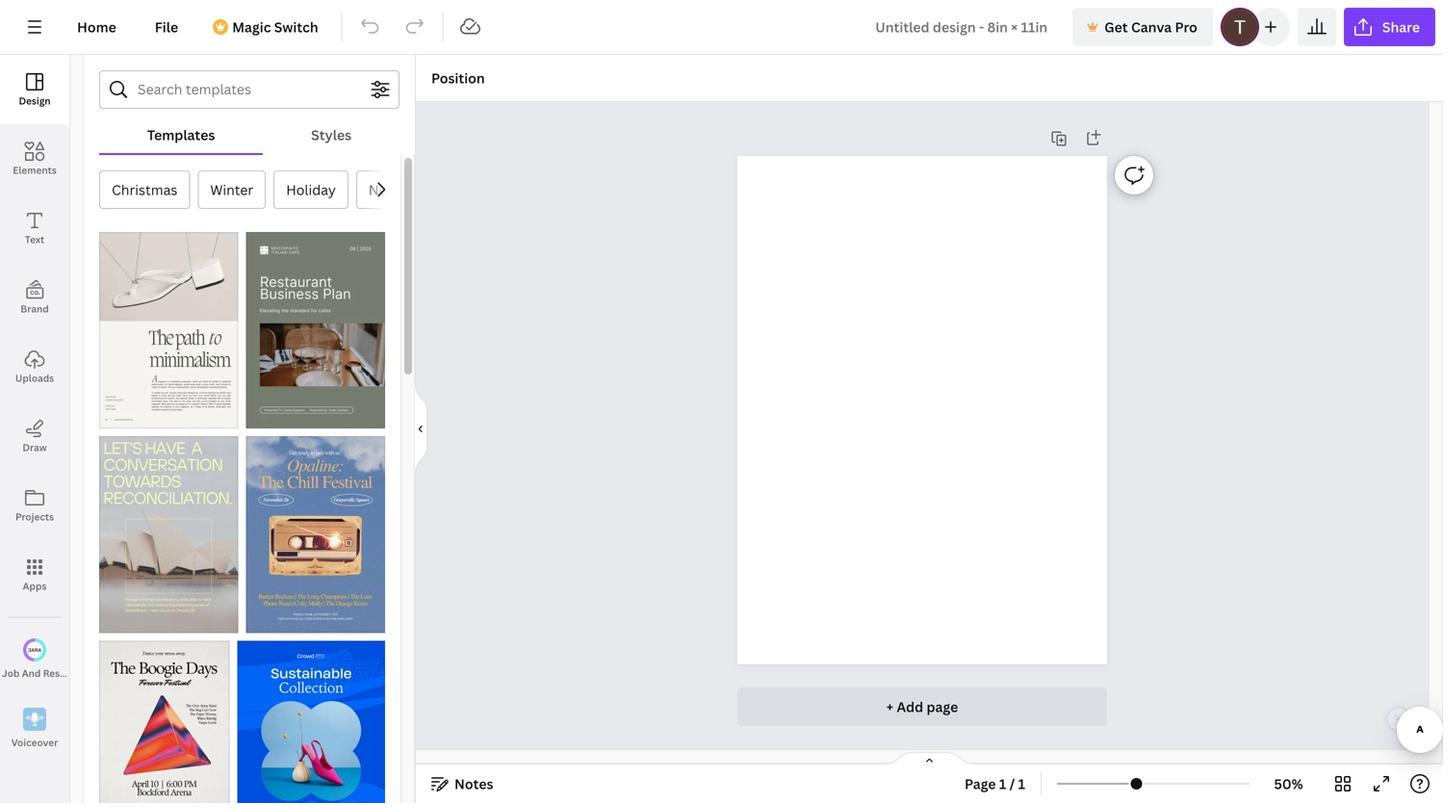 Task type: describe. For each thing, give the bounding box(es) containing it.
page 1 / 1
[[965, 775, 1026, 793]]

page
[[927, 698, 959, 716]]

holiday button
[[274, 170, 349, 209]]

get
[[1105, 18, 1129, 36]]

50% button
[[1258, 769, 1321, 800]]

design
[[19, 94, 51, 107]]

home
[[77, 18, 116, 36]]

brand button
[[0, 263, 69, 332]]

jan 26 cultural appreciation poster in light yellow light blue photocentric style group
[[99, 425, 238, 633]]

draw
[[23, 441, 47, 454]]

year
[[401, 181, 429, 199]]

styles
[[311, 126, 352, 144]]

job and resume ai
[[2, 667, 92, 680]]

/
[[1010, 775, 1016, 793]]

apps button
[[0, 540, 69, 610]]

of for 2
[[117, 410, 128, 424]]

magic switch
[[232, 18, 319, 36]]

canva
[[1132, 18, 1172, 36]]

position
[[432, 69, 485, 87]]

sky blue gold white 80s aesthetic music portrait trending portrait poster image
[[246, 437, 385, 633]]

christmas
[[112, 181, 178, 199]]

elements button
[[0, 124, 69, 194]]

of for 15
[[264, 410, 275, 424]]

templates button
[[99, 117, 263, 153]]

draw button
[[0, 402, 69, 471]]

holiday
[[286, 181, 336, 199]]

Design title text field
[[860, 8, 1066, 46]]

sky blue gold white 80s aesthetic music portrait trending portrait poster group
[[246, 425, 385, 633]]

winter button
[[198, 170, 266, 209]]

50%
[[1275, 775, 1304, 793]]

launch instagram post in cobalt chic photocentric frames style group
[[238, 629, 385, 803]]

share
[[1383, 18, 1421, 36]]

restaurant business plan in green white minimal corporate style group
[[246, 221, 385, 429]]

+
[[887, 698, 894, 716]]

resume
[[43, 667, 80, 680]]

magic
[[232, 18, 271, 36]]

1 of 15
[[256, 410, 289, 424]]

get canva pro
[[1105, 18, 1198, 36]]

1 right /
[[1019, 775, 1026, 793]]

file
[[155, 18, 178, 36]]

file button
[[139, 8, 194, 46]]



Task type: vqa. For each thing, say whether or not it's contained in the screenshot.
Portrait)
no



Task type: locate. For each thing, give the bounding box(es) containing it.
1 left /
[[1000, 775, 1007, 793]]

uploads
[[15, 372, 54, 385]]

get canva pro button
[[1073, 8, 1214, 46]]

main menu bar
[[0, 0, 1444, 55]]

templates
[[147, 126, 215, 144]]

switch
[[274, 18, 319, 36]]

ivory red pink 80s aesthetic music portrait trending poster image
[[99, 641, 230, 803]]

pro
[[1176, 18, 1198, 36]]

apps
[[23, 580, 47, 593]]

Search templates search field
[[138, 71, 361, 108]]

magic switch button
[[202, 8, 334, 46]]

1 of from the left
[[117, 410, 128, 424]]

notes button
[[424, 769, 501, 800]]

15
[[277, 410, 289, 424]]

+ add page button
[[738, 688, 1108, 726]]

job
[[2, 667, 20, 680]]

show pages image
[[884, 751, 976, 767]]

projects button
[[0, 471, 69, 540]]

winter
[[210, 181, 254, 199]]

share button
[[1345, 8, 1436, 46]]

of inside cream black refined luxe elegant article page a4 document group
[[117, 410, 128, 424]]

position button
[[424, 63, 493, 93]]

uploads button
[[0, 332, 69, 402]]

and
[[22, 667, 41, 680]]

launch instagram post in cobalt chic photocentric frames style image
[[238, 641, 385, 803]]

brand
[[20, 302, 49, 315]]

ai
[[83, 667, 92, 680]]

of left 2 on the bottom of the page
[[117, 410, 128, 424]]

styles button
[[263, 117, 400, 153]]

notes
[[455, 775, 494, 793]]

new year button
[[356, 170, 442, 209]]

+ add page
[[887, 698, 959, 716]]

1 inside restaurant business plan in green white minimal corporate style group
[[256, 410, 261, 424]]

add
[[897, 698, 924, 716]]

projects
[[15, 511, 54, 524]]

elements
[[13, 164, 57, 177]]

canva assistant image
[[1393, 712, 1407, 727]]

2
[[130, 410, 136, 424]]

0 horizontal spatial of
[[117, 410, 128, 424]]

job and resume ai button
[[0, 625, 92, 695]]

1 left 2 on the bottom of the page
[[109, 410, 114, 424]]

new
[[369, 181, 397, 199]]

1 inside cream black refined luxe elegant article page a4 document group
[[109, 410, 114, 424]]

cream black refined luxe elegant article page a4 document group
[[99, 221, 238, 429]]

2 of from the left
[[264, 410, 275, 424]]

side panel tab list
[[0, 55, 92, 764]]

page
[[965, 775, 997, 793]]

of left the 15
[[264, 410, 275, 424]]

1 of 2
[[109, 410, 136, 424]]

ivory red pink 80s aesthetic music portrait trending poster group
[[99, 629, 230, 803]]

hide image
[[415, 383, 428, 475]]

of inside restaurant business plan in green white minimal corporate style group
[[264, 410, 275, 424]]

voiceover button
[[0, 695, 69, 764]]

1 horizontal spatial of
[[264, 410, 275, 424]]

1 left the 15
[[256, 410, 261, 424]]

text
[[25, 233, 44, 246]]

jan 26 cultural appreciation poster in light yellow light blue photocentric style image
[[99, 437, 238, 633]]

text button
[[0, 194, 69, 263]]

1
[[109, 410, 114, 424], [256, 410, 261, 424], [1000, 775, 1007, 793], [1019, 775, 1026, 793]]

design button
[[0, 55, 69, 124]]

of
[[117, 410, 128, 424], [264, 410, 275, 424]]

christmas button
[[99, 170, 190, 209]]

new year
[[369, 181, 429, 199]]

home link
[[62, 8, 132, 46]]

voiceover
[[11, 736, 58, 749]]



